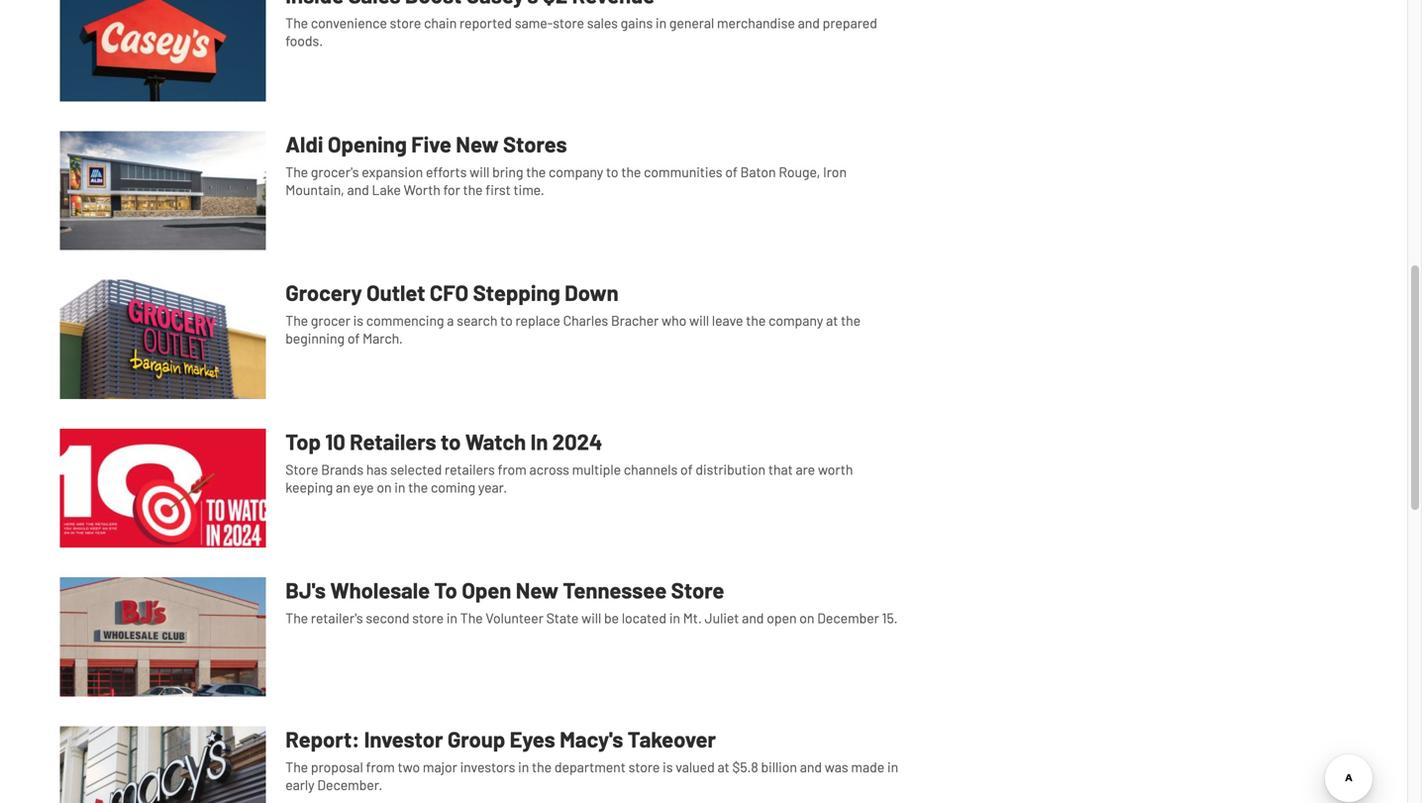 Task type: vqa. For each thing, say whether or not it's contained in the screenshot.
New in Aldi Opening Five New Stores The grocer's expansion efforts will bring the company to the communities of Baton Rouge, Iron Mountain, and Lake Worth for the first time.
yes



Task type: describe. For each thing, give the bounding box(es) containing it.
multiple
[[572, 461, 621, 478]]

store left sales
[[553, 14, 584, 31]]

retailers
[[350, 428, 436, 454]]

store inside report: investor group eyes macy's takeover the proposal from two major investors in the department store is valued at $5.8 billion and was made in early december.
[[629, 759, 660, 776]]

a
[[447, 312, 454, 329]]

juliet
[[705, 610, 739, 627]]

bj's
[[286, 577, 326, 603]]

15.
[[882, 610, 898, 627]]

cfo
[[430, 279, 469, 306]]

company inside aldi opening five new stores the grocer's expansion efforts will bring the company to the communities of baton rouge, iron mountain, and lake worth for the first time.
[[549, 163, 603, 180]]

macy's sign image
[[60, 726, 266, 803]]

macy's
[[560, 726, 623, 752]]

early
[[286, 777, 315, 793]]

mt.
[[683, 610, 702, 627]]

bj's wholesale to open new tennessee store the retailer's second store in the volunteer state will be located in mt. juliet and open on december 15.
[[286, 577, 898, 627]]

aldi opening five new stores link
[[286, 131, 567, 163]]

the inside report: investor group eyes macy's takeover the proposal from two major investors in the department store is valued at $5.8 billion and was made in early december.
[[532, 759, 552, 776]]

general
[[670, 14, 714, 31]]

convenience
[[311, 14, 387, 31]]

will inside "grocery outlet cfo stepping down the grocer is commencing a search to replace charles bracher who will leave the company at the beginning of march."
[[689, 312, 709, 329]]

search
[[457, 312, 498, 329]]

grocery outlet image
[[60, 280, 266, 399]]

in down to
[[447, 610, 458, 627]]

aldi store front image
[[60, 131, 266, 250]]

at inside report: investor group eyes macy's takeover the proposal from two major investors in the department store is valued at $5.8 billion and was made in early december.
[[718, 759, 730, 776]]

brands
[[321, 461, 364, 478]]

who
[[662, 312, 687, 329]]

grocery outlet cfo stepping down the grocer is commencing a search to replace charles bracher who will leave the company at the beginning of march.
[[286, 279, 861, 347]]

top 10 retailers to watch in 2024 link
[[286, 428, 603, 461]]

the convenience store chain reported same-store sales gains in general merchandise and prepared foods.
[[286, 14, 878, 49]]

reported
[[460, 14, 512, 31]]

selected
[[390, 461, 442, 478]]

bracher
[[611, 312, 659, 329]]

channels
[[624, 461, 678, 478]]

store left chain at left
[[390, 14, 421, 31]]

coming
[[431, 479, 476, 496]]

to inside "grocery outlet cfo stepping down the grocer is commencing a search to replace charles bracher who will leave the company at the beginning of march."
[[500, 312, 513, 329]]

be
[[604, 610, 619, 627]]

second
[[366, 610, 410, 627]]

open
[[767, 610, 797, 627]]

located
[[622, 610, 667, 627]]

time.
[[514, 181, 545, 198]]

and for report: investor group eyes macy's takeover
[[800, 759, 822, 776]]

of inside "grocery outlet cfo stepping down the grocer is commencing a search to replace charles bracher who will leave the company at the beginning of march."
[[347, 330, 360, 347]]

has
[[366, 461, 388, 478]]

lake
[[372, 181, 401, 198]]

was
[[825, 759, 848, 776]]

to inside top 10 retailers to watch in 2024 store brands has selected retailers from across multiple channels of distribution that are worth keeping an eye on in the coming year.
[[441, 428, 461, 454]]

will inside aldi opening five new stores the grocer's expansion efforts will bring the company to the communities of baton rouge, iron mountain, and lake worth for the first time.
[[470, 163, 490, 180]]

proposal
[[311, 759, 363, 776]]

the inside top 10 retailers to watch in 2024 store brands has selected retailers from across multiple channels of distribution that are worth keeping an eye on in the coming year.
[[408, 479, 428, 496]]

store inside top 10 retailers to watch in 2024 store brands has selected retailers from across multiple channels of distribution that are worth keeping an eye on in the coming year.
[[286, 461, 318, 478]]

bj's wholesale to open new tennessee store link
[[286, 577, 724, 610]]

down
[[565, 279, 619, 306]]

2024
[[553, 428, 603, 454]]

top 10 retailers to watch in 2024 store brands has selected retailers from across multiple channels of distribution that are worth keeping an eye on in the coming year.
[[286, 428, 853, 496]]

in inside the convenience store chain reported same-store sales gains in general merchandise and prepared foods.
[[656, 14, 667, 31]]

store inside 'bj's wholesale to open new tennessee store the retailer's second store in the volunteer state will be located in mt. juliet and open on december 15.'
[[412, 610, 444, 627]]

across
[[529, 461, 569, 478]]

sales
[[587, 14, 618, 31]]

rouge,
[[779, 163, 821, 180]]

and inside the convenience store chain reported same-store sales gains in general merchandise and prepared foods.
[[798, 14, 820, 31]]

report: investor group eyes macy's takeover link
[[286, 726, 716, 759]]

10
[[325, 428, 345, 454]]

stepping
[[473, 279, 560, 306]]

volunteer
[[486, 610, 544, 627]]

grocery
[[286, 279, 362, 306]]

efforts
[[426, 163, 467, 180]]

first
[[486, 181, 511, 198]]

the down bj's
[[286, 610, 308, 627]]

aldi
[[286, 131, 323, 157]]

in right made
[[888, 759, 899, 776]]

the down open
[[460, 610, 483, 627]]

retailers
[[445, 461, 495, 478]]

store inside 'bj's wholesale to open new tennessee store the retailer's second store in the volunteer state will be located in mt. juliet and open on december 15.'
[[671, 577, 724, 603]]

are
[[796, 461, 815, 478]]

opening
[[328, 131, 407, 157]]

state
[[546, 610, 579, 627]]

top
[[286, 428, 321, 454]]

december
[[817, 610, 879, 627]]

wholesale
[[330, 577, 430, 603]]

year.
[[478, 479, 507, 496]]

march.
[[363, 330, 403, 347]]

prepared
[[823, 14, 878, 31]]

replace
[[516, 312, 560, 329]]

in down eyes
[[518, 759, 529, 776]]

bring
[[492, 163, 523, 180]]

grocer's
[[311, 163, 359, 180]]

from inside top 10 retailers to watch in 2024 store brands has selected retailers from across multiple channels of distribution that are worth keeping an eye on in the coming year.
[[498, 461, 527, 478]]

worth
[[404, 181, 441, 198]]

mountain,
[[286, 181, 344, 198]]



Task type: locate. For each thing, give the bounding box(es) containing it.
grocery outlet cfo stepping down link
[[286, 279, 619, 312]]

$5.8
[[733, 759, 758, 776]]

is right grocer
[[353, 312, 364, 329]]

and for bj's wholesale to open new tennessee store
[[742, 610, 764, 627]]

major
[[423, 759, 457, 776]]

report: investor group eyes macy's takeover the proposal from two major investors in the department store is valued at $5.8 billion and was made in early december.
[[286, 726, 899, 793]]

1 horizontal spatial store
[[671, 577, 724, 603]]

2 vertical spatial of
[[681, 461, 693, 478]]

in
[[656, 14, 667, 31], [395, 479, 406, 496], [447, 610, 458, 627], [669, 610, 680, 627], [518, 759, 529, 776], [888, 759, 899, 776]]

bj's wholesale club image
[[60, 578, 266, 697]]

will inside 'bj's wholesale to open new tennessee store the retailer's second store in the volunteer state will be located in mt. juliet and open on december 15.'
[[582, 610, 601, 627]]

new
[[456, 131, 499, 157], [516, 577, 559, 603]]

1 horizontal spatial new
[[516, 577, 559, 603]]

1 vertical spatial at
[[718, 759, 730, 776]]

store up mt.
[[671, 577, 724, 603]]

and left was
[[800, 759, 822, 776]]

department
[[555, 759, 626, 776]]

2 vertical spatial will
[[582, 610, 601, 627]]

billion
[[761, 759, 797, 776]]

of for aldi opening five new stores
[[725, 163, 738, 180]]

iron
[[823, 163, 847, 180]]

two
[[398, 759, 420, 776]]

charles
[[563, 312, 608, 329]]

leave
[[712, 312, 743, 329]]

0 horizontal spatial to
[[441, 428, 461, 454]]

0 horizontal spatial store
[[286, 461, 318, 478]]

from
[[498, 461, 527, 478], [366, 759, 395, 776]]

and left open
[[742, 610, 764, 627]]

store up keeping
[[286, 461, 318, 478]]

1 vertical spatial to
[[500, 312, 513, 329]]

grocer
[[311, 312, 351, 329]]

worth
[[818, 461, 853, 478]]

0 vertical spatial will
[[470, 163, 490, 180]]

0 horizontal spatial will
[[470, 163, 490, 180]]

on down has
[[377, 479, 392, 496]]

2 horizontal spatial to
[[606, 163, 619, 180]]

the inside "grocery outlet cfo stepping down the grocer is commencing a search to replace charles bracher who will leave the company at the beginning of march."
[[286, 312, 308, 329]]

1 horizontal spatial from
[[498, 461, 527, 478]]

store
[[286, 461, 318, 478], [671, 577, 724, 603]]

and left prepared
[[798, 14, 820, 31]]

0 horizontal spatial from
[[366, 759, 395, 776]]

and left lake
[[347, 181, 369, 198]]

of inside aldi opening five new stores the grocer's expansion efforts will bring the company to the communities of baton rouge, iron mountain, and lake worth for the first time.
[[725, 163, 738, 180]]

1 vertical spatial of
[[347, 330, 360, 347]]

will left be
[[582, 610, 601, 627]]

retailer's
[[311, 610, 363, 627]]

new inside 'bj's wholesale to open new tennessee store the retailer's second store in the volunteer state will be located in mt. juliet and open on december 15.'
[[516, 577, 559, 603]]

eyes
[[510, 726, 555, 752]]

of right channels
[[681, 461, 693, 478]]

on
[[377, 479, 392, 496], [800, 610, 815, 627]]

valued
[[676, 759, 715, 776]]

will right who
[[689, 312, 709, 329]]

is left valued at the bottom of the page
[[663, 759, 673, 776]]

at
[[826, 312, 838, 329], [718, 759, 730, 776]]

group
[[448, 726, 505, 752]]

made
[[851, 759, 885, 776]]

1 vertical spatial from
[[366, 759, 395, 776]]

of down grocer
[[347, 330, 360, 347]]

the up early
[[286, 759, 308, 776]]

store down takeover
[[629, 759, 660, 776]]

0 horizontal spatial on
[[377, 479, 392, 496]]

on inside 'bj's wholesale to open new tennessee store the retailer's second store in the volunteer state will be located in mt. juliet and open on december 15.'
[[800, 610, 815, 627]]

1 vertical spatial company
[[769, 312, 823, 329]]

will up first
[[470, 163, 490, 180]]

commencing
[[366, 312, 444, 329]]

and
[[798, 14, 820, 31], [347, 181, 369, 198], [742, 610, 764, 627], [800, 759, 822, 776]]

the up mountain,
[[286, 163, 308, 180]]

foods.
[[286, 32, 323, 49]]

merchandise
[[717, 14, 795, 31]]

gains
[[621, 14, 653, 31]]

1 horizontal spatial of
[[681, 461, 693, 478]]

in left mt.
[[669, 610, 680, 627]]

keeping
[[286, 479, 333, 496]]

is inside "grocery outlet cfo stepping down the grocer is commencing a search to replace charles bracher who will leave the company at the beginning of march."
[[353, 312, 364, 329]]

communities
[[644, 163, 723, 180]]

of for top 10 retailers to watch in 2024
[[681, 461, 693, 478]]

expansion
[[362, 163, 423, 180]]

and for aldi opening five new stores
[[347, 181, 369, 198]]

the inside report: investor group eyes macy's takeover the proposal from two major investors in the department store is valued at $5.8 billion and was made in early december.
[[286, 759, 308, 776]]

1 horizontal spatial company
[[769, 312, 823, 329]]

open
[[462, 577, 511, 603]]

1 vertical spatial will
[[689, 312, 709, 329]]

stores
[[503, 131, 567, 157]]

0 horizontal spatial of
[[347, 330, 360, 347]]

1 horizontal spatial at
[[826, 312, 838, 329]]

1 horizontal spatial to
[[500, 312, 513, 329]]

for
[[443, 181, 460, 198]]

eye
[[353, 479, 374, 496]]

0 horizontal spatial at
[[718, 759, 730, 776]]

same-
[[515, 14, 553, 31]]

report:
[[286, 726, 360, 752]]

company down stores
[[549, 163, 603, 180]]

0 vertical spatial of
[[725, 163, 738, 180]]

2 horizontal spatial will
[[689, 312, 709, 329]]

in inside top 10 retailers to watch in 2024 store brands has selected retailers from across multiple channels of distribution that are worth keeping an eye on in the coming year.
[[395, 479, 406, 496]]

0 horizontal spatial is
[[353, 312, 364, 329]]

new up bring
[[456, 131, 499, 157]]

to left communities
[[606, 163, 619, 180]]

and inside report: investor group eyes macy's takeover the proposal from two major investors in the department store is valued at $5.8 billion and was made in early december.
[[800, 759, 822, 776]]

company right the 'leave'
[[769, 312, 823, 329]]

0 vertical spatial store
[[286, 461, 318, 478]]

december.
[[317, 777, 383, 793]]

at inside "grocery outlet cfo stepping down the grocer is commencing a search to replace charles bracher who will leave the company at the beginning of march."
[[826, 312, 838, 329]]

and inside 'bj's wholesale to open new tennessee store the retailer's second store in the volunteer state will be located in mt. juliet and open on december 15.'
[[742, 610, 764, 627]]

0 horizontal spatial new
[[456, 131, 499, 157]]

will
[[470, 163, 490, 180], [689, 312, 709, 329], [582, 610, 601, 627]]

investor
[[364, 726, 443, 752]]

0 vertical spatial is
[[353, 312, 364, 329]]

baton
[[741, 163, 776, 180]]

1 horizontal spatial will
[[582, 610, 601, 627]]

that
[[769, 461, 793, 478]]

0 vertical spatial new
[[456, 131, 499, 157]]

tennessee
[[563, 577, 667, 603]]

the
[[286, 14, 308, 31], [286, 163, 308, 180], [286, 312, 308, 329], [286, 610, 308, 627], [460, 610, 483, 627], [286, 759, 308, 776]]

from inside report: investor group eyes macy's takeover the proposal from two major investors in the department store is valued at $5.8 billion and was made in early december.
[[366, 759, 395, 776]]

five
[[411, 131, 452, 157]]

2 horizontal spatial of
[[725, 163, 738, 180]]

of inside top 10 retailers to watch in 2024 store brands has selected retailers from across multiple channels of distribution that are worth keeping an eye on in the coming year.
[[681, 461, 693, 478]]

from up year.
[[498, 461, 527, 478]]

to
[[606, 163, 619, 180], [500, 312, 513, 329], [441, 428, 461, 454]]

new inside aldi opening five new stores the grocer's expansion efforts will bring the company to the communities of baton rouge, iron mountain, and lake worth for the first time.
[[456, 131, 499, 157]]

to inside aldi opening five new stores the grocer's expansion efforts will bring the company to the communities of baton rouge, iron mountain, and lake worth for the first time.
[[606, 163, 619, 180]]

company
[[549, 163, 603, 180], [769, 312, 823, 329]]

aldi opening five new stores the grocer's expansion efforts will bring the company to the communities of baton rouge, iron mountain, and lake worth for the first time.
[[286, 131, 847, 198]]

an
[[336, 479, 350, 496]]

0 vertical spatial at
[[826, 312, 838, 329]]

distribution
[[696, 461, 766, 478]]

of
[[725, 163, 738, 180], [347, 330, 360, 347], [681, 461, 693, 478]]

on right open
[[800, 610, 815, 627]]

from left the two
[[366, 759, 395, 776]]

in down selected
[[395, 479, 406, 496]]

the inside aldi opening five new stores the grocer's expansion efforts will bring the company to the communities of baton rouge, iron mountain, and lake worth for the first time.
[[286, 163, 308, 180]]

beginning
[[286, 330, 345, 347]]

the up beginning
[[286, 312, 308, 329]]

on inside top 10 retailers to watch in 2024 store brands has selected retailers from across multiple channels of distribution that are worth keeping an eye on in the coming year.
[[377, 479, 392, 496]]

new up volunteer
[[516, 577, 559, 603]]

1 vertical spatial store
[[671, 577, 724, 603]]

in
[[531, 428, 548, 454]]

0 vertical spatial from
[[498, 461, 527, 478]]

takeover
[[628, 726, 716, 752]]

to right search
[[500, 312, 513, 329]]

2024 10 retailers to watch image
[[60, 429, 266, 548]]

and inside aldi opening five new stores the grocer's expansion efforts will bring the company to the communities of baton rouge, iron mountain, and lake worth for the first time.
[[347, 181, 369, 198]]

the inside the convenience store chain reported same-store sales gains in general merchandise and prepared foods.
[[286, 14, 308, 31]]

watch
[[465, 428, 526, 454]]

of left baton
[[725, 163, 738, 180]]

0 vertical spatial company
[[549, 163, 603, 180]]

casey's image
[[60, 0, 266, 101]]

company inside "grocery outlet cfo stepping down the grocer is commencing a search to replace charles bracher who will leave the company at the beginning of march."
[[769, 312, 823, 329]]

the up "foods."
[[286, 14, 308, 31]]

outlet
[[366, 279, 425, 306]]

is inside report: investor group eyes macy's takeover the proposal from two major investors in the department store is valued at $5.8 billion and was made in early december.
[[663, 759, 673, 776]]

to
[[434, 577, 457, 603]]

store down to
[[412, 610, 444, 627]]

investors
[[460, 759, 515, 776]]

1 vertical spatial is
[[663, 759, 673, 776]]

to up 'retailers' on the left of page
[[441, 428, 461, 454]]

1 horizontal spatial is
[[663, 759, 673, 776]]

in right gains on the top of page
[[656, 14, 667, 31]]

1 vertical spatial new
[[516, 577, 559, 603]]

1 horizontal spatial on
[[800, 610, 815, 627]]

0 vertical spatial on
[[377, 479, 392, 496]]

1 vertical spatial on
[[800, 610, 815, 627]]

0 horizontal spatial company
[[549, 163, 603, 180]]

0 vertical spatial to
[[606, 163, 619, 180]]

2 vertical spatial to
[[441, 428, 461, 454]]



